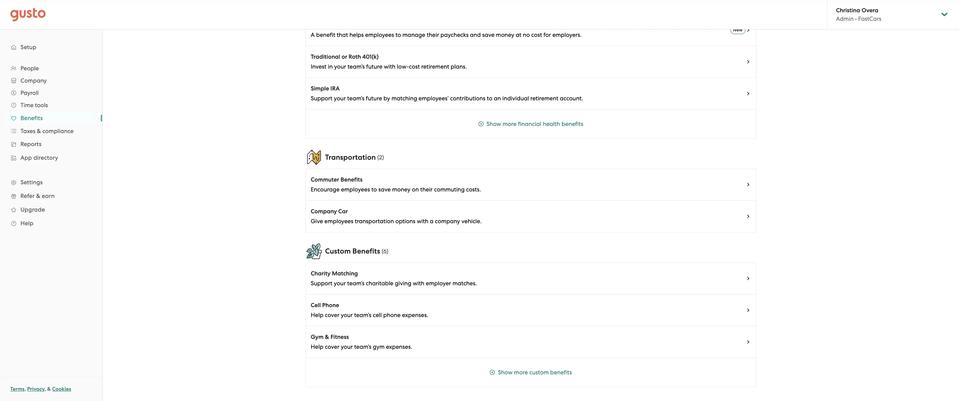 Task type: describe. For each thing, give the bounding box(es) containing it.
vehicle.
[[461, 218, 482, 225]]

show more financial health benefits
[[486, 121, 583, 127]]

simple
[[311, 85, 329, 92]]

transportation
[[325, 153, 376, 162]]

6
[[383, 248, 386, 255]]

show more custom benefits button
[[306, 358, 756, 387]]

help link
[[7, 217, 95, 230]]

settings link
[[7, 176, 95, 189]]

christina overa admin • fastcars
[[836, 7, 881, 22]]

on
[[412, 186, 419, 193]]

app
[[20, 154, 32, 161]]

payroll
[[20, 90, 39, 96]]

) inside transportation ( 2 )
[[382, 154, 384, 161]]

benefits for commuter
[[341, 176, 363, 183]]

invest
[[311, 63, 326, 70]]

cover inside gym & fitness help cover your team's gym expenses.
[[325, 344, 339, 351]]

help inside gym & fitness help cover your team's gym expenses.
[[311, 344, 323, 351]]

1 , from the left
[[24, 386, 26, 393]]

payroll button
[[7, 87, 95, 99]]

gusto navigation element
[[0, 29, 102, 241]]

team's inside cell phone help cover your team's cell phone expenses.
[[354, 312, 371, 319]]

compliance
[[42, 128, 74, 135]]

terms
[[10, 386, 24, 393]]

help inside cell phone help cover your team's cell phone expenses.
[[311, 312, 323, 319]]

fastcars
[[858, 15, 881, 22]]

app directory
[[20, 154, 58, 161]]

people
[[20, 65, 39, 72]]

upgrade
[[20, 206, 45, 213]]

more for 401(k)
[[503, 121, 516, 127]]

0 vertical spatial employees
[[365, 31, 394, 38]]

christina
[[836, 7, 860, 14]]

individual
[[502, 95, 529, 102]]

custom
[[529, 369, 549, 376]]

cell
[[373, 312, 382, 319]]

health
[[543, 121, 560, 127]]

) inside custom benefits ( 6 )
[[386, 248, 388, 255]]

cookies
[[52, 386, 71, 393]]

custom benefits ( 6 )
[[325, 247, 388, 256]]

fitness
[[331, 334, 349, 341]]

benefits inside benefits "link"
[[20, 115, 43, 122]]

your inside cell phone help cover your team's cell phone expenses.
[[341, 312, 353, 319]]

charitable
[[366, 280, 393, 287]]

benefits link
[[7, 112, 95, 124]]

opens in current tab image for cell phone
[[745, 308, 751, 313]]

people button
[[7, 62, 95, 74]]

expenses. for cell phone
[[402, 312, 428, 319]]

account.
[[560, 95, 583, 102]]

help inside help link
[[20, 220, 33, 227]]

commuting
[[434, 186, 465, 193]]

opens in current tab image for company car
[[745, 214, 751, 219]]

giving
[[395, 280, 411, 287]]

traditional
[[311, 53, 340, 60]]

0 vertical spatial their
[[427, 31, 439, 38]]

matches.
[[452, 280, 477, 287]]

money inside commuter benefits encourage employees to save money on their commuting costs.
[[392, 186, 410, 193]]

by
[[384, 95, 390, 102]]

taxes & compliance
[[20, 128, 74, 135]]

list containing charity matching
[[305, 263, 756, 387]]

and
[[470, 31, 481, 38]]

an
[[494, 95, 501, 102]]

gym & fitness help cover your team's gym expenses.
[[311, 334, 412, 351]]

opens in current tab image for 401(k)
[[745, 59, 751, 65]]

future inside traditional or roth 401(k) invest in your team's future with low-cost retirement plans.
[[366, 63, 382, 70]]

matching
[[332, 270, 358, 277]]

cost inside traditional or roth 401(k) invest in your team's future with low-cost retirement plans.
[[409, 63, 420, 70]]

app directory link
[[7, 152, 95, 164]]

with inside charity matching support your team's charitable giving with employer matches.
[[413, 280, 424, 287]]

future inside simple ira support your team's future by matching employees' contributions to an individual retirement account.
[[366, 95, 382, 102]]

opens in current tab image for commuter benefits
[[745, 182, 751, 188]]

a
[[430, 218, 434, 225]]

support for charity
[[311, 280, 332, 287]]

phone
[[383, 312, 401, 319]]

opens in current tab image for your
[[745, 91, 751, 96]]

charity matching support your team's charitable giving with employer matches.
[[311, 270, 477, 287]]

admin
[[836, 15, 854, 22]]

employees for benefits
[[341, 186, 370, 193]]

retirement inside traditional or roth 401(k) invest in your team's future with low-cost retirement plans.
[[421, 63, 449, 70]]

terms , privacy , & cookies
[[10, 386, 71, 393]]

taxes
[[20, 128, 35, 135]]

refer & earn link
[[7, 190, 95, 202]]

at
[[516, 31, 521, 38]]

reports
[[20, 141, 41, 148]]

paychecks
[[440, 31, 469, 38]]

& for earn
[[36, 193, 40, 200]]

0 vertical spatial cost
[[531, 31, 542, 38]]

simple ira support your team's future by matching employees' contributions to an individual retirement account.
[[311, 85, 583, 102]]

2
[[379, 154, 382, 161]]

0 vertical spatial benefits
[[562, 121, 583, 127]]

employees'
[[419, 95, 449, 102]]

privacy link
[[27, 386, 44, 393]]

their inside commuter benefits encourage employees to save money on their commuting costs.
[[420, 186, 433, 193]]

your inside traditional or roth 401(k) invest in your team's future with low-cost retirement plans.
[[334, 63, 346, 70]]

give
[[311, 218, 323, 225]]

refer
[[20, 193, 35, 200]]

company car give employees transportation options with a company vehicle.
[[311, 208, 482, 225]]

low-
[[397, 63, 409, 70]]



Task type: locate. For each thing, give the bounding box(es) containing it.
1 cover from the top
[[325, 312, 339, 319]]

money
[[496, 31, 514, 38], [392, 186, 410, 193]]

more
[[503, 121, 516, 127], [514, 369, 528, 376]]

company inside company car give employees transportation options with a company vehicle.
[[311, 208, 337, 215]]

1 vertical spatial )
[[386, 248, 388, 255]]

overa
[[862, 7, 878, 14]]

&
[[37, 128, 41, 135], [36, 193, 40, 200], [325, 334, 329, 341], [47, 386, 51, 393]]

cover down phone
[[325, 312, 339, 319]]

help down cell
[[311, 312, 323, 319]]

& for fitness
[[325, 334, 329, 341]]

& right gym
[[325, 334, 329, 341]]

your down matching
[[334, 280, 346, 287]]

1 opens in current tab image from the top
[[745, 59, 751, 65]]

manage
[[402, 31, 425, 38]]

a
[[311, 31, 315, 38]]

& inside gym & fitness help cover your team's gym expenses.
[[325, 334, 329, 341]]

expenses. inside gym & fitness help cover your team's gym expenses.
[[386, 344, 412, 351]]

1 horizontal spatial company
[[311, 208, 337, 215]]

support down simple
[[311, 95, 332, 102]]

show left custom
[[498, 369, 513, 376]]

traditional or roth 401(k) invest in your team's future with low-cost retirement plans.
[[311, 53, 467, 70]]

with
[[384, 63, 395, 70], [417, 218, 428, 225], [413, 280, 424, 287]]

save up company car give employees transportation options with a company vehicle.
[[378, 186, 391, 193]]

2 vertical spatial to
[[371, 186, 377, 193]]

0 vertical spatial expenses.
[[402, 312, 428, 319]]

time tools
[[20, 102, 48, 109]]

1 horizontal spatial (
[[382, 248, 383, 255]]

1 opens in current tab image from the top
[[745, 27, 751, 33]]

benefits inside commuter benefits encourage employees to save money on their commuting costs.
[[341, 176, 363, 183]]

taxes & compliance button
[[7, 125, 95, 137]]

no
[[523, 31, 530, 38]]

2 vertical spatial with
[[413, 280, 424, 287]]

0 vertical spatial save
[[482, 31, 495, 38]]

company for company
[[20, 77, 47, 84]]

to left manage
[[395, 31, 401, 38]]

more inside show more financial health benefits button
[[503, 121, 516, 127]]

0 vertical spatial support
[[311, 95, 332, 102]]

& right the taxes
[[37, 128, 41, 135]]

more inside show more custom benefits button
[[514, 369, 528, 376]]

1 vertical spatial opens in current tab image
[[745, 91, 751, 96]]

expenses. right gym
[[386, 344, 412, 351]]

show more financial health benefits button
[[306, 110, 756, 138]]

charity
[[311, 270, 331, 277]]

show for cover
[[498, 369, 513, 376]]

earn
[[42, 193, 55, 200]]

employees
[[365, 31, 394, 38], [341, 186, 370, 193], [324, 218, 353, 225]]

support inside simple ira support your team's future by matching employees' contributions to an individual retirement account.
[[311, 95, 332, 102]]

) up commuter benefits encourage employees to save money on their commuting costs.
[[382, 154, 384, 161]]

show more custom benefits
[[498, 369, 572, 376]]

0 horizontal spatial to
[[371, 186, 377, 193]]

your down fitness
[[341, 344, 353, 351]]

employees for car
[[324, 218, 353, 225]]

transportation
[[355, 218, 394, 225]]

0 vertical spatial (
[[377, 154, 379, 161]]

1 horizontal spatial retirement
[[530, 95, 558, 102]]

future down 401(k)
[[366, 63, 382, 70]]

0 vertical spatial retirement
[[421, 63, 449, 70]]

0 horizontal spatial retirement
[[421, 63, 449, 70]]

to
[[395, 31, 401, 38], [487, 95, 492, 102], [371, 186, 377, 193]]

0 vertical spatial opens in current tab image
[[745, 59, 751, 65]]

your right the in
[[334, 63, 346, 70]]

your inside simple ira support your team's future by matching employees' contributions to an individual retirement account.
[[334, 95, 346, 102]]

to inside simple ira support your team's future by matching employees' contributions to an individual retirement account.
[[487, 95, 492, 102]]

1 vertical spatial expenses.
[[386, 344, 412, 351]]

( right transportation
[[377, 154, 379, 161]]

benefits down transportation
[[341, 176, 363, 183]]

a benefit that helps employees to manage their paychecks and save money at no cost for employers.
[[311, 31, 582, 38]]

1 vertical spatial employees
[[341, 186, 370, 193]]

expenses. right phone
[[402, 312, 428, 319]]

1 vertical spatial to
[[487, 95, 492, 102]]

1 support from the top
[[311, 95, 332, 102]]

privacy
[[27, 386, 44, 393]]

5 opens in current tab image from the top
[[745, 308, 751, 313]]

1 vertical spatial company
[[311, 208, 337, 215]]

3 opens in current tab image from the top
[[745, 214, 751, 219]]

plans.
[[451, 63, 467, 70]]

4 opens in current tab image from the top
[[745, 276, 751, 282]]

opens in current tab image
[[745, 27, 751, 33], [745, 182, 751, 188], [745, 214, 751, 219], [745, 276, 751, 282], [745, 308, 751, 313], [745, 340, 751, 345]]

employees down car
[[324, 218, 353, 225]]

2 cover from the top
[[325, 344, 339, 351]]

0 vertical spatial to
[[395, 31, 401, 38]]

show down an
[[486, 121, 501, 127]]

that
[[337, 31, 348, 38]]

their right manage
[[427, 31, 439, 38]]

opens in current tab image for gym & fitness
[[745, 340, 751, 345]]

home image
[[10, 8, 46, 21]]

( up charity matching support your team's charitable giving with employer matches.
[[382, 248, 383, 255]]

,
[[24, 386, 26, 393], [44, 386, 46, 393]]

& inside dropdown button
[[37, 128, 41, 135]]

1 vertical spatial (
[[382, 248, 383, 255]]

your inside charity matching support your team's charitable giving with employer matches.
[[334, 280, 346, 287]]

retirement
[[421, 63, 449, 70], [530, 95, 558, 102]]

tools
[[35, 102, 48, 109]]

save right and
[[482, 31, 495, 38]]

custom
[[325, 247, 351, 256]]

& left earn
[[36, 193, 40, 200]]

0 vertical spatial with
[[384, 63, 395, 70]]

cell
[[311, 302, 321, 309]]

, left cookies "button"
[[44, 386, 46, 393]]

) up charity matching support your team's charitable giving with employer matches.
[[386, 248, 388, 255]]

1 vertical spatial save
[[378, 186, 391, 193]]

1 horizontal spatial )
[[386, 248, 388, 255]]

gym
[[373, 344, 385, 351]]

1 vertical spatial with
[[417, 218, 428, 225]]

company down people
[[20, 77, 47, 84]]

1 vertical spatial more
[[514, 369, 528, 376]]

( inside custom benefits ( 6 )
[[382, 248, 383, 255]]

cover down fitness
[[325, 344, 339, 351]]

team's left by
[[347, 95, 364, 102]]

0 horizontal spatial company
[[20, 77, 47, 84]]

more for cover
[[514, 369, 528, 376]]

setup
[[20, 44, 36, 51]]

company inside company "dropdown button"
[[20, 77, 47, 84]]

1 vertical spatial cover
[[325, 344, 339, 351]]

your up fitness
[[341, 312, 353, 319]]

car
[[338, 208, 348, 215]]

with right giving
[[413, 280, 424, 287]]

team's inside simple ira support your team's future by matching employees' contributions to an individual retirement account.
[[347, 95, 364, 102]]

future left by
[[366, 95, 382, 102]]

0 vertical spatial cover
[[325, 312, 339, 319]]

0 horizontal spatial cost
[[409, 63, 420, 70]]

directory
[[33, 154, 58, 161]]

list containing traditional or roth 401(k)
[[305, 14, 756, 139]]

team's down roth on the top
[[348, 63, 365, 70]]

encourage
[[311, 186, 340, 193]]

1 horizontal spatial ,
[[44, 386, 46, 393]]

1 vertical spatial future
[[366, 95, 382, 102]]

team's inside traditional or roth 401(k) invest in your team's future with low-cost retirement plans.
[[348, 63, 365, 70]]

1 vertical spatial show
[[498, 369, 513, 376]]

0 vertical spatial money
[[496, 31, 514, 38]]

save inside commuter benefits encourage employees to save money on their commuting costs.
[[378, 186, 391, 193]]

with left a
[[417, 218, 428, 225]]

helps
[[349, 31, 364, 38]]

expenses. inside cell phone help cover your team's cell phone expenses.
[[402, 312, 428, 319]]

& left cookies
[[47, 386, 51, 393]]

in
[[328, 63, 333, 70]]

team's down matching
[[347, 280, 364, 287]]

2 opens in current tab image from the top
[[745, 182, 751, 188]]

opens in current tab image
[[745, 59, 751, 65], [745, 91, 751, 96]]

your down ira
[[334, 95, 346, 102]]

transportation ( 2 )
[[325, 153, 384, 162]]

benefits right custom
[[550, 369, 572, 376]]

0 vertical spatial future
[[366, 63, 382, 70]]

team's inside charity matching support your team's charitable giving with employer matches.
[[347, 280, 364, 287]]

1 vertical spatial money
[[392, 186, 410, 193]]

help down upgrade
[[20, 220, 33, 227]]

expenses. for gym & fitness
[[386, 344, 412, 351]]

2 opens in current tab image from the top
[[745, 91, 751, 96]]

support for simple
[[311, 95, 332, 102]]

money left on
[[392, 186, 410, 193]]

benefits for custom
[[352, 247, 380, 256]]

1 vertical spatial benefits
[[550, 369, 572, 376]]

your inside gym & fitness help cover your team's gym expenses.
[[341, 344, 353, 351]]

team's left gym
[[354, 344, 371, 351]]

employees inside company car give employees transportation options with a company vehicle.
[[324, 218, 353, 225]]

new
[[733, 27, 743, 32]]

retirement left plans.
[[421, 63, 449, 70]]

team's inside gym & fitness help cover your team's gym expenses.
[[354, 344, 371, 351]]

commuter
[[311, 176, 339, 183]]

their right on
[[420, 186, 433, 193]]

to up transportation
[[371, 186, 377, 193]]

1 vertical spatial support
[[311, 280, 332, 287]]

matching
[[392, 95, 417, 102]]

2 horizontal spatial to
[[487, 95, 492, 102]]

( inside transportation ( 2 )
[[377, 154, 379, 161]]

future
[[366, 63, 382, 70], [366, 95, 382, 102]]

more left custom
[[514, 369, 528, 376]]

contributions
[[450, 95, 485, 102]]

1 vertical spatial help
[[311, 312, 323, 319]]

company for company car give employees transportation options with a company vehicle.
[[311, 208, 337, 215]]

or
[[342, 53, 347, 60]]

0 horizontal spatial save
[[378, 186, 391, 193]]

company
[[435, 218, 460, 225]]

)
[[382, 154, 384, 161], [386, 248, 388, 255]]

& for compliance
[[37, 128, 41, 135]]

6 opens in current tab image from the top
[[745, 340, 751, 345]]

2 vertical spatial employees
[[324, 218, 353, 225]]

support inside charity matching support your team's charitable giving with employer matches.
[[311, 280, 332, 287]]

employers.
[[552, 31, 582, 38]]

benefits left 6
[[352, 247, 380, 256]]

team's left cell
[[354, 312, 371, 319]]

more left financial
[[503, 121, 516, 127]]

employees up car
[[341, 186, 370, 193]]

0 vertical spatial more
[[503, 121, 516, 127]]

1 horizontal spatial save
[[482, 31, 495, 38]]

0 vertical spatial benefits
[[20, 115, 43, 122]]

for
[[544, 31, 551, 38]]

commuter benefits encourage employees to save money on their commuting costs.
[[311, 176, 481, 193]]

roth
[[349, 53, 361, 60]]

2 support from the top
[[311, 280, 332, 287]]

benefits
[[20, 115, 43, 122], [341, 176, 363, 183], [352, 247, 380, 256]]

phone
[[322, 302, 339, 309]]

retirement up health
[[530, 95, 558, 102]]

1 vertical spatial their
[[420, 186, 433, 193]]

1 horizontal spatial money
[[496, 31, 514, 38]]

•
[[855, 15, 857, 22]]

cover inside cell phone help cover your team's cell phone expenses.
[[325, 312, 339, 319]]

ira
[[330, 85, 340, 92]]

benefits right health
[[562, 121, 583, 127]]

cost down manage
[[409, 63, 420, 70]]

upgrade link
[[7, 204, 95, 216]]

refer & earn
[[20, 193, 55, 200]]

support down charity
[[311, 280, 332, 287]]

time tools button
[[7, 99, 95, 111]]

company up give
[[311, 208, 337, 215]]

company button
[[7, 74, 95, 87]]

(
[[377, 154, 379, 161], [382, 248, 383, 255]]

show for 401(k)
[[486, 121, 501, 127]]

with inside company car give employees transportation options with a company vehicle.
[[417, 218, 428, 225]]

list containing commuter benefits
[[305, 169, 756, 233]]

1 vertical spatial retirement
[[530, 95, 558, 102]]

employer
[[426, 280, 451, 287]]

with left low-
[[384, 63, 395, 70]]

gym
[[311, 334, 324, 341]]

employees right the helps
[[365, 31, 394, 38]]

1 horizontal spatial cost
[[531, 31, 542, 38]]

terms link
[[10, 386, 24, 393]]

0 vertical spatial show
[[486, 121, 501, 127]]

money left the at
[[496, 31, 514, 38]]

0 horizontal spatial )
[[382, 154, 384, 161]]

1 vertical spatial cost
[[409, 63, 420, 70]]

0 vertical spatial )
[[382, 154, 384, 161]]

list containing people
[[0, 62, 102, 230]]

0 vertical spatial help
[[20, 220, 33, 227]]

employees inside commuter benefits encourage employees to save money on their commuting costs.
[[341, 186, 370, 193]]

benefits down time tools
[[20, 115, 43, 122]]

options
[[395, 218, 415, 225]]

to left an
[[487, 95, 492, 102]]

reports link
[[7, 138, 95, 150]]

0 vertical spatial company
[[20, 77, 47, 84]]

, left privacy link
[[24, 386, 26, 393]]

with inside traditional or roth 401(k) invest in your team's future with low-cost retirement plans.
[[384, 63, 395, 70]]

0 horizontal spatial (
[[377, 154, 379, 161]]

to inside commuter benefits encourage employees to save money on their commuting costs.
[[371, 186, 377, 193]]

2 vertical spatial benefits
[[352, 247, 380, 256]]

costs.
[[466, 186, 481, 193]]

2 vertical spatial help
[[311, 344, 323, 351]]

cost right 'no'
[[531, 31, 542, 38]]

1 horizontal spatial to
[[395, 31, 401, 38]]

2 , from the left
[[44, 386, 46, 393]]

401(k)
[[362, 53, 379, 60]]

help down gym
[[311, 344, 323, 351]]

opens in current tab image for charity matching
[[745, 276, 751, 282]]

cell phone help cover your team's cell phone expenses.
[[311, 302, 428, 319]]

list
[[305, 14, 756, 139], [0, 62, 102, 230], [305, 169, 756, 233], [305, 263, 756, 387]]

0 horizontal spatial money
[[392, 186, 410, 193]]

time
[[20, 102, 34, 109]]

0 horizontal spatial ,
[[24, 386, 26, 393]]

1 vertical spatial benefits
[[341, 176, 363, 183]]

retirement inside simple ira support your team's future by matching employees' contributions to an individual retirement account.
[[530, 95, 558, 102]]



Task type: vqa. For each thing, say whether or not it's contained in the screenshot.
plans.
yes



